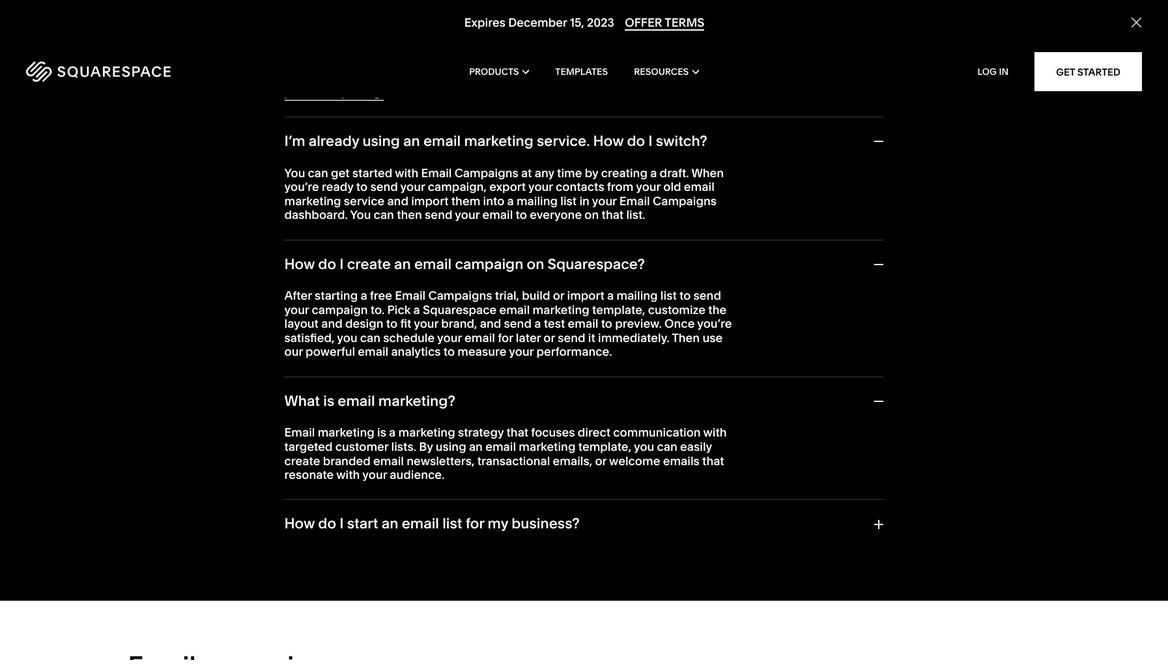 Task type: locate. For each thing, give the bounding box(es) containing it.
december
[[508, 15, 567, 30]]

do up creating at the right of page
[[627, 132, 645, 150]]

on inside you can get started with email campaigns at any time by creating a draft. when you're ready to send your campaign, export your contacts from your old email marketing service and import them into a mailing list in your email campaigns dashboard. you can then send your email to everyone on that list.
[[585, 207, 599, 222]]

emails
[[663, 453, 700, 468]]

import down the squarespace?
[[567, 288, 605, 303]]

campaign left 'to.'
[[312, 302, 368, 317]]

0 vertical spatial campaign
[[455, 255, 524, 273]]

1 vertical spatial for
[[284, 71, 302, 86]]

is
[[323, 392, 334, 410], [377, 425, 386, 440]]

to left fit
[[386, 316, 398, 331]]

0 vertical spatial how
[[593, 132, 624, 150]]

1 vertical spatial i
[[340, 255, 344, 273]]

marketing left direct
[[519, 439, 576, 454]]

squarespace logo image
[[26, 61, 171, 82]]

i left the start
[[340, 515, 344, 533]]

email right 'old'
[[684, 179, 715, 194]]

2 horizontal spatial list
[[661, 288, 677, 303]]

business?
[[512, 515, 580, 533]]

1 horizontal spatial with
[[395, 165, 419, 180]]

marketing inside you can get started with email campaigns at any time by creating a draft. when you're ready to send your campaign, export your contacts from your old email marketing service and import them into a mailing list in your email campaigns dashboard. you can then send your email to everyone on that list.
[[284, 193, 341, 208]]

1 vertical spatial create
[[284, 453, 320, 468]]

0 horizontal spatial that
[[507, 425, 529, 440]]

email up "squarespace"
[[414, 255, 452, 273]]

a right customer
[[389, 425, 396, 440]]

1 horizontal spatial you're
[[697, 316, 732, 331]]

targeted
[[284, 439, 333, 454]]

0 horizontal spatial using
[[363, 132, 400, 150]]

email down campaigns.
[[460, 42, 491, 57]]

0 vertical spatial is
[[323, 392, 334, 410]]

list left my
[[443, 515, 462, 533]]

any
[[535, 165, 554, 180]]

campaigns inside the after starting a free email campaigns trial, build or import a mailing list to send your campaign to. pick a squarespace email marketing template, customize the layout and design to fit your brand, and send a test email to preview. once you're satisfied, you can schedule your email for later or send it immediately. then use our powerful email analytics to measure your performance.
[[428, 288, 492, 303]]

0 horizontal spatial our
[[284, 344, 303, 359]]

more
[[305, 42, 335, 57], [305, 71, 335, 86]]

get started link
[[1035, 52, 1142, 91]]

1 horizontal spatial up
[[409, 42, 423, 57]]

i for how do i start an email list for my business?
[[340, 515, 344, 533]]

2 vertical spatial do
[[318, 515, 336, 533]]

how up creating at the right of page
[[593, 132, 624, 150]]

how down 'resonate'
[[284, 515, 315, 533]]

is left lists.
[[377, 425, 386, 440]]

list up once
[[661, 288, 677, 303]]

features
[[602, 57, 648, 72]]

create up free
[[347, 255, 391, 273]]

on inside for more access, sign up for an email campaigns plan. the plan you choose sets how many campaigns you can send per month, and what features are available. for more help and to see how much each plan costs, visit our information on plans and pricing.
[[693, 71, 707, 86]]

blast
[[416, 17, 444, 32]]

up right sign
[[409, 42, 423, 57]]

you right the satisfied,
[[337, 330, 358, 345]]

2 vertical spatial that
[[702, 453, 724, 468]]

can inside for more access, sign up for an email campaigns plan. the plan you choose sets how many campaigns you can send per month, and what features are available. for more help and to see how much each plan costs, visit our information on plans and pricing.
[[432, 57, 452, 72]]

an down 'see'
[[403, 132, 420, 150]]

0 horizontal spatial is
[[323, 392, 334, 410]]

how
[[284, 57, 308, 72], [426, 71, 449, 86]]

1 horizontal spatial for
[[466, 515, 484, 533]]

can right 'see'
[[432, 57, 452, 72]]

0 vertical spatial import
[[411, 193, 449, 208]]

on
[[693, 71, 707, 86], [585, 207, 599, 222], [527, 255, 544, 273]]

and right help
[[365, 71, 386, 86]]

1 vertical spatial do
[[318, 255, 336, 273]]

how do i start an email list for my business?
[[284, 515, 580, 533]]

0 vertical spatial using
[[363, 132, 400, 150]]

much
[[452, 71, 483, 86]]

0 horizontal spatial plan
[[516, 71, 541, 86]]

email up later
[[499, 302, 530, 317]]

can down 'to.'
[[360, 330, 381, 345]]

expires
[[464, 15, 505, 30]]

choose
[[663, 42, 705, 57]]

1 vertical spatial using
[[436, 439, 466, 454]]

0 vertical spatial you're
[[284, 179, 319, 194]]

send up once
[[694, 288, 721, 303]]

that
[[602, 207, 624, 222], [507, 425, 529, 440], [702, 453, 724, 468]]

1 horizontal spatial import
[[567, 288, 605, 303]]

plan
[[613, 42, 638, 57], [516, 71, 541, 86]]

templates
[[555, 66, 608, 78]]

test
[[544, 316, 565, 331]]

1 horizontal spatial that
[[602, 207, 624, 222]]

2 for from the top
[[284, 71, 302, 86]]

with
[[395, 165, 419, 180], [703, 425, 727, 440], [336, 467, 360, 482]]

0 vertical spatial up
[[328, 17, 343, 32]]

for down the blast in the left of the page
[[426, 42, 441, 57]]

service.
[[537, 132, 590, 150]]

from
[[607, 179, 634, 194]]

start
[[347, 515, 378, 533]]

create left branded
[[284, 453, 320, 468]]

1 vertical spatial on
[[585, 207, 599, 222]]

mailing down any
[[517, 193, 558, 208]]

marketing inside the after starting a free email campaigns trial, build or import a mailing list to send your campaign to. pick a squarespace email marketing template, customize the layout and design to fit your brand, and send a test email to preview. once you're satisfied, you can schedule your email for later or send it immediately. then use our powerful email analytics to measure your performance.
[[533, 302, 590, 317]]

is inside email marketing is a marketing strategy that focuses direct communication with targeted customer lists. by using an email marketing template, you can easily create branded email newsletters, transactional emails, or welcome emails that resonate with your audience.
[[377, 425, 386, 440]]

or right build
[[553, 288, 565, 303]]

up right send
[[328, 17, 343, 32]]

0 horizontal spatial on
[[527, 255, 544, 273]]

import
[[411, 193, 449, 208], [567, 288, 605, 303]]

on up build
[[527, 255, 544, 273]]

1 horizontal spatial on
[[585, 207, 599, 222]]

1 vertical spatial template,
[[578, 439, 632, 454]]

plan right each
[[516, 71, 541, 86]]

0 vertical spatial plan
[[613, 42, 638, 57]]

send inside for more access, sign up for an email campaigns plan. the plan you choose sets how many campaigns you can send per month, and what features are available. for more help and to see how much each plan costs, visit our information on plans and pricing.
[[455, 57, 482, 72]]

with right started on the left of page
[[395, 165, 419, 180]]

1 vertical spatial or
[[544, 330, 555, 345]]

for down 3.
[[284, 42, 302, 57]]

to right ready
[[356, 179, 368, 194]]

1 vertical spatial is
[[377, 425, 386, 440]]

and right service
[[387, 193, 409, 208]]

marketing down get on the left top
[[284, 193, 341, 208]]

templates link
[[555, 46, 608, 98]]

0 horizontal spatial you
[[284, 165, 305, 180]]

0 vertical spatial create
[[347, 255, 391, 273]]

a
[[650, 165, 657, 180], [507, 193, 514, 208], [361, 288, 367, 303], [607, 288, 614, 303], [414, 302, 420, 317], [534, 316, 541, 331], [389, 425, 396, 440]]

1 vertical spatial you're
[[697, 316, 732, 331]]

up
[[328, 17, 343, 32], [409, 42, 423, 57]]

2 horizontal spatial on
[[693, 71, 707, 86]]

you down i'm
[[284, 165, 305, 180]]

campaigns
[[344, 57, 406, 72]]

your left 'old'
[[636, 179, 661, 194]]

1 horizontal spatial campaign
[[455, 255, 524, 273]]

with down customer
[[336, 467, 360, 482]]

how up after
[[284, 255, 315, 273]]

0 horizontal spatial you're
[[284, 179, 319, 194]]

0 horizontal spatial create
[[284, 453, 320, 468]]

your inside email marketing is a marketing strategy that focuses direct communication with targeted customer lists. by using an email marketing template, you can easily create branded email newsletters, transactional emails, or welcome emails that resonate with your audience.
[[362, 467, 387, 482]]

an right "by" on the left
[[469, 439, 483, 454]]

1 horizontal spatial list
[[561, 193, 577, 208]]

campaigns up brand,
[[428, 288, 492, 303]]

later
[[516, 330, 541, 345]]

0 horizontal spatial for
[[426, 42, 441, 57]]

and down many
[[317, 85, 339, 100]]

offer
[[625, 15, 662, 30]]

mailing inside you can get started with email campaigns at any time by creating a draft. when you're ready to send your campaign, export your contacts from your old email marketing service and import them into a mailing list in your email campaigns dashboard. you can then send your email to everyone on that list.
[[517, 193, 558, 208]]

schedule
[[383, 330, 435, 345]]

1 horizontal spatial our
[[604, 71, 623, 86]]

template, right the focuses
[[578, 439, 632, 454]]

your down customer
[[362, 467, 387, 482]]

campaign,
[[428, 179, 487, 194]]

do
[[627, 132, 645, 150], [318, 255, 336, 273], [318, 515, 336, 533]]

1 vertical spatial more
[[305, 71, 335, 86]]

a inside email marketing is a marketing strategy that focuses direct communication with targeted customer lists. by using an email marketing template, you can easily create branded email newsletters, transactional emails, or welcome emails that resonate with your audience.
[[389, 425, 396, 440]]

1 vertical spatial up
[[409, 42, 423, 57]]

a left draft.
[[650, 165, 657, 180]]

1 vertical spatial you
[[350, 207, 371, 222]]

get
[[331, 165, 350, 180]]

template, up immediately.
[[592, 302, 645, 317]]

marketing?
[[379, 392, 455, 410]]

and up powerful
[[321, 316, 343, 331]]

campaign up trial,
[[455, 255, 524, 273]]

for left later
[[498, 330, 513, 345]]

more left help
[[305, 71, 335, 86]]

1 horizontal spatial mailing
[[617, 288, 658, 303]]

1 vertical spatial how
[[284, 255, 315, 273]]

1 vertical spatial plan
[[516, 71, 541, 86]]

send
[[455, 57, 482, 72], [370, 179, 398, 194], [425, 207, 453, 222], [694, 288, 721, 303], [504, 316, 532, 331], [558, 330, 586, 345]]

mailing
[[517, 193, 558, 208], [617, 288, 658, 303]]

2 horizontal spatial with
[[703, 425, 727, 440]]

how do i create an email campaign on squarespace?
[[284, 255, 645, 273]]

using up started on the left of page
[[363, 132, 400, 150]]

pick
[[387, 302, 411, 317]]

1 vertical spatial for
[[498, 330, 513, 345]]

that left list. at right top
[[602, 207, 624, 222]]

2 vertical spatial how
[[284, 515, 315, 533]]

up inside for more access, sign up for an email campaigns plan. the plan you choose sets how many campaigns you can send per month, and what features are available. for more help and to see how much each plan costs, visit our information on plans and pricing.
[[409, 42, 423, 57]]

1 horizontal spatial how
[[426, 71, 449, 86]]

0 horizontal spatial list
[[443, 515, 462, 533]]

a right pick
[[414, 302, 420, 317]]

0 vertical spatial more
[[305, 42, 335, 57]]

1 horizontal spatial create
[[347, 255, 391, 273]]

0 vertical spatial mailing
[[517, 193, 558, 208]]

our right 'visit'
[[604, 71, 623, 86]]

visit
[[579, 71, 601, 86]]

draft.
[[660, 165, 689, 180]]

free
[[370, 288, 392, 303]]

your up then
[[401, 179, 425, 194]]

offer terms link
[[625, 15, 704, 31]]

email down export
[[482, 207, 513, 222]]

0 horizontal spatial mailing
[[517, 193, 558, 208]]

using right "by" on the left
[[436, 439, 466, 454]]

i for how do i create an email campaign on squarespace?
[[340, 255, 344, 273]]

you're right once
[[697, 316, 732, 331]]

send left per
[[455, 57, 482, 72]]

direct
[[578, 425, 611, 440]]

measure
[[458, 344, 507, 359]]

campaigns
[[494, 42, 558, 57], [455, 165, 519, 180], [653, 193, 717, 208], [428, 288, 492, 303]]

with inside you can get started with email campaigns at any time by creating a draft. when you're ready to send your campaign, export your contacts from your old email marketing service and import them into a mailing list in your email campaigns dashboard. you can then send your email to everyone on that list.
[[395, 165, 419, 180]]

an up much
[[444, 42, 458, 57]]

template,
[[592, 302, 645, 317], [578, 439, 632, 454]]

already
[[309, 132, 359, 150]]

a right into at the left top
[[507, 193, 514, 208]]

2 vertical spatial with
[[336, 467, 360, 482]]

products button
[[469, 46, 529, 98]]

2 vertical spatial i
[[340, 515, 344, 533]]

using
[[363, 132, 400, 150], [436, 439, 466, 454]]

0 vertical spatial for
[[426, 42, 441, 57]]

1 vertical spatial campaign
[[312, 302, 368, 317]]

to left 'see'
[[389, 71, 400, 86]]

send right then
[[425, 207, 453, 222]]

2 more from the top
[[305, 71, 335, 86]]

send up then
[[370, 179, 398, 194]]

0 vertical spatial that
[[602, 207, 624, 222]]

0 vertical spatial for
[[284, 42, 302, 57]]

2 horizontal spatial for
[[498, 330, 513, 345]]

you're
[[284, 179, 319, 194], [697, 316, 732, 331]]

how up plans
[[284, 57, 308, 72]]

terms
[[665, 15, 704, 30]]

0 vertical spatial do
[[627, 132, 645, 150]]

and left the what at the top of page
[[549, 57, 570, 72]]

offer terms
[[625, 15, 704, 30]]

0 vertical spatial list
[[561, 193, 577, 208]]

information
[[625, 71, 690, 86]]

satisfied,
[[284, 330, 335, 345]]

0 vertical spatial template,
[[592, 302, 645, 317]]

access,
[[337, 42, 379, 57]]

that right emails
[[702, 453, 724, 468]]

2 vertical spatial or
[[595, 453, 607, 468]]

0 vertical spatial on
[[693, 71, 707, 86]]

1 vertical spatial import
[[567, 288, 605, 303]]

can left easily
[[657, 439, 678, 454]]

1 vertical spatial with
[[703, 425, 727, 440]]

mailing up preview. on the right
[[617, 288, 658, 303]]

email left the focuses
[[486, 439, 516, 454]]

a left free
[[361, 288, 367, 303]]

customize
[[648, 302, 706, 317]]

0 horizontal spatial import
[[411, 193, 449, 208]]

1 horizontal spatial is
[[377, 425, 386, 440]]

email
[[423, 132, 461, 150], [684, 179, 715, 194], [482, 207, 513, 222], [414, 255, 452, 273], [499, 302, 530, 317], [568, 316, 598, 331], [465, 330, 495, 345], [358, 344, 388, 359], [338, 392, 375, 410], [486, 439, 516, 454], [373, 453, 404, 468], [402, 515, 439, 533]]

an
[[444, 42, 458, 57], [403, 132, 420, 150], [394, 255, 411, 273], [469, 439, 483, 454], [382, 515, 398, 533]]

0 vertical spatial our
[[604, 71, 623, 86]]

campaigns down december
[[494, 42, 558, 57]]

can left get on the left top
[[308, 165, 328, 180]]

0 horizontal spatial with
[[336, 467, 360, 482]]

to
[[346, 17, 357, 32], [389, 71, 400, 86], [356, 179, 368, 194], [516, 207, 527, 222], [680, 288, 691, 303], [386, 316, 398, 331], [601, 316, 613, 331], [444, 344, 455, 359]]

are
[[651, 57, 669, 72]]

1 vertical spatial our
[[284, 344, 303, 359]]

1 vertical spatial mailing
[[617, 288, 658, 303]]

campaigns down draft.
[[653, 193, 717, 208]]

email down creating at the right of page
[[620, 193, 650, 208]]

when
[[692, 165, 724, 180]]

1 horizontal spatial you
[[350, 207, 371, 222]]

with right communication
[[703, 425, 727, 440]]

for
[[284, 42, 302, 57], [284, 71, 302, 86]]

your up everyone
[[528, 179, 553, 194]]

0 horizontal spatial campaign
[[312, 302, 368, 317]]

1 vertical spatial list
[[661, 288, 677, 303]]

1 horizontal spatial plan
[[613, 42, 638, 57]]

do for how do i create an email campaign on squarespace?
[[318, 255, 336, 273]]

0 vertical spatial with
[[395, 165, 419, 180]]

1 horizontal spatial using
[[436, 439, 466, 454]]

communication
[[613, 425, 701, 440]]

to down brand,
[[444, 344, 455, 359]]



Task type: vqa. For each thing, say whether or not it's contained in the screenshot.
"POWERFUL"
yes



Task type: describe. For each thing, give the bounding box(es) containing it.
campaigns up into at the left top
[[455, 165, 519, 180]]

send
[[297, 17, 326, 32]]

list inside you can get started with email campaigns at any time by creating a draft. when you're ready to send your campaign, export your contacts from your old email marketing service and import them into a mailing list in your email campaigns dashboard. you can then send your email to everyone on that list.
[[561, 193, 577, 208]]

can inside email marketing is a marketing strategy that focuses direct communication with targeted customer lists. by using an email marketing template, you can easily create branded email newsletters, transactional emails, or welcome emails that resonate with your audience.
[[657, 439, 678, 454]]

3.
[[284, 17, 294, 32]]

contacts
[[556, 179, 604, 194]]

2 vertical spatial for
[[466, 515, 484, 533]]

2 vertical spatial on
[[527, 255, 544, 273]]

service
[[344, 193, 385, 208]]

preview.
[[615, 316, 662, 331]]

performance.
[[537, 344, 612, 359]]

email down "squarespace"
[[465, 330, 495, 345]]

email up campaign,
[[423, 132, 461, 150]]

2 horizontal spatial that
[[702, 453, 724, 468]]

at
[[521, 165, 532, 180]]

create inside email marketing is a marketing strategy that focuses direct communication with targeted customer lists. by using an email marketing template, you can easily create branded email newsletters, transactional emails, or welcome emails that resonate with your audience.
[[284, 453, 320, 468]]

campaign inside the after starting a free email campaigns trial, build or import a mailing list to send your campaign to. pick a squarespace email marketing template, customize the layout and design to fit your brand, and send a test email to preview. once you're satisfied, you can schedule your email for later or send it immediately. then use our powerful email analytics to measure your performance.
[[312, 302, 368, 317]]

them
[[451, 193, 480, 208]]

list inside the after starting a free email campaigns trial, build or import a mailing list to send your campaign to. pick a squarespace email marketing template, customize the layout and design to fit your brand, and send a test email to preview. once you're satisfied, you can schedule your email for later or send it immediately. then use our powerful email analytics to measure your performance.
[[661, 288, 677, 303]]

do for how do i start an email list for my business?
[[318, 515, 336, 533]]

sign
[[382, 42, 406, 57]]

i'm already using an email marketing service. how do i switch?
[[284, 132, 708, 150]]

you right sign
[[408, 57, 429, 72]]

transactional
[[477, 453, 550, 468]]

welcome
[[609, 453, 660, 468]]

costs,
[[543, 71, 576, 86]]

email left "by" on the left
[[373, 453, 404, 468]]

template, inside email marketing is a marketing strategy that focuses direct communication with targeted customer lists. by using an email marketing template, you can easily create branded email newsletters, transactional emails, or welcome emails that resonate with your audience.
[[578, 439, 632, 454]]

mailing inside the after starting a free email campaigns trial, build or import a mailing list to send your campaign to. pick a squarespace email marketing template, customize the layout and design to fit your brand, and send a test email to preview. once you're satisfied, you can schedule your email for later or send it immediately. then use our powerful email analytics to measure your performance.
[[617, 288, 658, 303]]

resonate
[[284, 467, 334, 482]]

for inside the after starting a free email campaigns trial, build or import a mailing list to send your campaign to. pick a squarespace email marketing template, customize the layout and design to fit your brand, and send a test email to preview. once you're satisfied, you can schedule your email for later or send it immediately. then use our powerful email analytics to measure your performance.
[[498, 330, 513, 345]]

your down campaign,
[[455, 207, 480, 222]]

can left then
[[374, 207, 394, 222]]

old
[[664, 179, 681, 194]]

your right fit
[[414, 316, 439, 331]]

email down audience.
[[402, 515, 439, 533]]

campaigns inside for more access, sign up for an email campaigns plan. the plan you choose sets how many campaigns you can send per month, and what features are available. for more help and to see how much each plan costs, visit our information on plans and pricing.
[[494, 42, 558, 57]]

powerful
[[306, 344, 355, 359]]

1 for from the top
[[284, 42, 302, 57]]

1 vertical spatial that
[[507, 425, 529, 440]]

email right test
[[568, 316, 598, 331]]

our inside the after starting a free email campaigns trial, build or import a mailing list to send your campaign to. pick a squarespace email marketing template, customize the layout and design to fit your brand, and send a test email to preview. once you're satisfied, you can schedule your email for later or send it immediately. then use our powerful email analytics to measure your performance.
[[284, 344, 303, 359]]

list.
[[626, 207, 646, 222]]

to right "it"
[[601, 316, 613, 331]]

dashboard.
[[284, 207, 348, 222]]

marketing up newsletters,
[[399, 425, 455, 440]]

resources button
[[634, 46, 699, 98]]

campaigns.
[[446, 17, 511, 32]]

products
[[469, 66, 519, 78]]

our inside for more access, sign up for an email campaigns plan. the plan you choose sets how many campaigns you can send per month, and what features are available. for more help and to see how much each plan costs, visit our information on plans and pricing.
[[604, 71, 623, 86]]

by
[[419, 439, 433, 454]]

you can get started with email campaigns at any time by creating a draft. when you're ready to send your campaign, export your contacts from your old email marketing service and import them into a mailing list in your email campaigns dashboard. you can then send your email to everyone on that list.
[[284, 165, 724, 222]]

import inside you can get started with email campaigns at any time by creating a draft. when you're ready to send your campaign, export your contacts from your old email marketing service and import them into a mailing list in your email campaigns dashboard. you can then send your email to everyone on that list.
[[411, 193, 449, 208]]

email marketing is a marketing strategy that focuses direct communication with targeted customer lists. by using an email marketing template, you can easily create branded email newsletters, transactional emails, or welcome emails that resonate with your audience.
[[284, 425, 727, 482]]

branded
[[323, 453, 371, 468]]

0 vertical spatial i
[[649, 132, 653, 150]]

it
[[588, 330, 595, 345]]

available.
[[672, 57, 724, 72]]

i'm
[[284, 132, 305, 150]]

email inside the after starting a free email campaigns trial, build or import a mailing list to send your campaign to. pick a squarespace email marketing template, customize the layout and design to fit your brand, and send a test email to preview. once you're satisfied, you can schedule your email for later or send it immediately. then use our powerful email analytics to measure your performance.
[[395, 288, 426, 303]]

log             in
[[978, 66, 1009, 78]]

or inside email marketing is a marketing strategy that focuses direct communication with targeted customer lists. by using an email marketing template, you can easily create branded email newsletters, transactional emails, or welcome emails that resonate with your audience.
[[595, 453, 607, 468]]

time
[[557, 165, 582, 180]]

trial
[[392, 17, 413, 32]]

import inside the after starting a free email campaigns trial, build or import a mailing list to send your campaign to. pick a squarespace email marketing template, customize the layout and design to fit your brand, and send a test email to preview. once you're satisfied, you can schedule your email for later or send it immediately. then use our powerful email analytics to measure your performance.
[[567, 288, 605, 303]]

get
[[1056, 65, 1075, 78]]

how for how do i start an email list for my business?
[[284, 515, 315, 533]]

build
[[522, 288, 550, 303]]

0 horizontal spatial up
[[328, 17, 343, 32]]

and inside you can get started with email campaigns at any time by creating a draft. when you're ready to send your campaign, export your contacts from your old email marketing service and import them into a mailing list in your email campaigns dashboard. you can then send your email to everyone on that list.
[[387, 193, 409, 208]]

an right the start
[[382, 515, 398, 533]]

0 vertical spatial you
[[284, 165, 305, 180]]

get started
[[1056, 65, 1121, 78]]

customer
[[335, 439, 389, 454]]

an inside email marketing is a marketing strategy that focuses direct communication with targeted customer lists. by using an email marketing template, you can easily create branded email newsletters, transactional emails, or welcome emails that resonate with your audience.
[[469, 439, 483, 454]]

squarespace logo link
[[26, 61, 249, 82]]

you inside the after starting a free email campaigns trial, build or import a mailing list to send your campaign to. pick a squarespace email marketing template, customize the layout and design to fit your brand, and send a test email to preview. once you're satisfied, you can schedule your email for later or send it immediately. then use our powerful email analytics to measure your performance.
[[337, 330, 358, 345]]

send left "it"
[[558, 330, 586, 345]]

by
[[585, 165, 598, 180]]

how for how do i create an email campaign on squarespace?
[[284, 255, 315, 273]]

resources
[[634, 66, 689, 78]]

email inside for more access, sign up for an email campaigns plan. the plan you choose sets how many campaigns you can send per month, and what features are available. for more help and to see how much each plan costs, visit our information on plans and pricing.
[[460, 42, 491, 57]]

you're inside the after starting a free email campaigns trial, build or import a mailing list to send your campaign to. pick a squarespace email marketing template, customize the layout and design to fit your brand, and send a test email to preview. once you're satisfied, you can schedule your email for later or send it immediately. then use our powerful email analytics to measure your performance.
[[697, 316, 732, 331]]

template, inside the after starting a free email campaigns trial, build or import a mailing list to send your campaign to. pick a squarespace email marketing template, customize the layout and design to fit your brand, and send a test email to preview. once you're satisfied, you can schedule your email for later or send it immediately. then use our powerful email analytics to measure your performance.
[[592, 302, 645, 317]]

each
[[486, 71, 514, 86]]

brand,
[[441, 316, 477, 331]]

email inside email marketing is a marketing strategy that focuses direct communication with targeted customer lists. by using an email marketing template, you can easily create branded email newsletters, transactional emails, or welcome emails that resonate with your audience.
[[284, 425, 315, 440]]

once
[[665, 316, 695, 331]]

15,
[[570, 15, 584, 30]]

a left test
[[534, 316, 541, 331]]

you're inside you can get started with email campaigns at any time by creating a draft. when you're ready to send your campaign, export your contacts from your old email marketing service and import them into a mailing list in your email campaigns dashboard. you can then send your email to everyone on that list.
[[284, 179, 319, 194]]

0 horizontal spatial how
[[284, 57, 308, 72]]

for inside for more access, sign up for an email campaigns plan. the plan you choose sets how many campaigns you can send per month, and what features are available. for more help and to see how much each plan costs, visit our information on plans and pricing.
[[426, 42, 441, 57]]

can inside the after starting a free email campaigns trial, build or import a mailing list to send your campaign to. pick a squarespace email marketing template, customize the layout and design to fit your brand, and send a test email to preview. once you're satisfied, you can schedule your email for later or send it immediately. then use our powerful email analytics to measure your performance.
[[360, 330, 381, 345]]

per
[[485, 57, 504, 72]]

my
[[488, 515, 508, 533]]

everyone
[[530, 207, 582, 222]]

use
[[703, 330, 723, 345]]

to left "three"
[[346, 17, 357, 32]]

1 more from the top
[[305, 42, 335, 57]]

that inside you can get started with email campaigns at any time by creating a draft. when you're ready to send your campaign, export your contacts from your old email marketing service and import them into a mailing list in your email campaigns dashboard. you can then send your email to everyone on that list.
[[602, 207, 624, 222]]

the
[[708, 302, 727, 317]]

strategy
[[458, 425, 504, 440]]

after
[[284, 288, 312, 303]]

your up the satisfied,
[[284, 302, 309, 317]]

lists.
[[391, 439, 416, 454]]

you up 'resources'
[[640, 42, 660, 57]]

in
[[999, 66, 1009, 78]]

2 vertical spatial list
[[443, 515, 462, 533]]

after starting a free email campaigns trial, build or import a mailing list to send your campaign to. pick a squarespace email marketing template, customize the layout and design to fit your brand, and send a test email to preview. once you're satisfied, you can schedule your email for later or send it immediately. then use our powerful email analytics to measure your performance.
[[284, 288, 732, 359]]

switch?
[[656, 132, 708, 150]]

your right in
[[592, 193, 617, 208]]

fit
[[400, 316, 411, 331]]

layout
[[284, 316, 319, 331]]

pricing.
[[341, 85, 384, 100]]

squarespace?
[[548, 255, 645, 273]]

your right measure
[[509, 344, 534, 359]]

an inside for more access, sign up for an email campaigns plan. the plan you choose sets how many campaigns you can send per month, and what features are available. for more help and to see how much each plan costs, visit our information on plans and pricing.
[[444, 42, 458, 57]]

focuses
[[531, 425, 575, 440]]

creating
[[601, 165, 648, 180]]

email up the them
[[421, 165, 452, 180]]

3. send up to three trial blast campaigns.
[[284, 17, 511, 32]]

a down the squarespace?
[[607, 288, 614, 303]]

you inside email marketing is a marketing strategy that focuses direct communication with targeted customer lists. by using an email marketing template, you can easily create branded email newsletters, transactional emails, or welcome emails that resonate with your audience.
[[634, 439, 654, 454]]

three
[[360, 17, 389, 32]]

plan.
[[560, 42, 587, 57]]

and up measure
[[480, 316, 501, 331]]

using inside email marketing is a marketing strategy that focuses direct communication with targeted customer lists. by using an email marketing template, you can easily create branded email newsletters, transactional emails, or welcome emails that resonate with your audience.
[[436, 439, 466, 454]]

started
[[352, 165, 392, 180]]

your down "squarespace"
[[437, 330, 462, 345]]

design
[[345, 316, 384, 331]]

log             in link
[[978, 66, 1009, 78]]

to inside for more access, sign up for an email campaigns plan. the plan you choose sets how many campaigns you can send per month, and what features are available. for more help and to see how much each plan costs, visit our information on plans and pricing.
[[389, 71, 400, 86]]

month,
[[507, 57, 546, 72]]

email down design
[[358, 344, 388, 359]]

sets
[[707, 42, 730, 57]]

then
[[397, 207, 422, 222]]

2023
[[587, 15, 614, 30]]

log
[[978, 66, 997, 78]]

expires december 15, 2023
[[464, 15, 614, 30]]

many
[[311, 57, 341, 72]]

send down trial,
[[504, 316, 532, 331]]

what is email marketing?
[[284, 392, 455, 410]]

an up pick
[[394, 255, 411, 273]]

then
[[672, 330, 700, 345]]

started
[[1078, 65, 1121, 78]]

to up once
[[680, 288, 691, 303]]

ready
[[322, 179, 354, 194]]

easily
[[680, 439, 712, 454]]

analytics
[[391, 344, 441, 359]]

marketing up at
[[464, 132, 534, 150]]

the
[[590, 42, 611, 57]]

emails,
[[553, 453, 592, 468]]

plans and pricing. link
[[284, 85, 384, 101]]

to right into at the left top
[[516, 207, 527, 222]]

email up customer
[[338, 392, 375, 410]]

marketing up branded
[[318, 425, 375, 440]]

0 vertical spatial or
[[553, 288, 565, 303]]

into
[[483, 193, 505, 208]]



